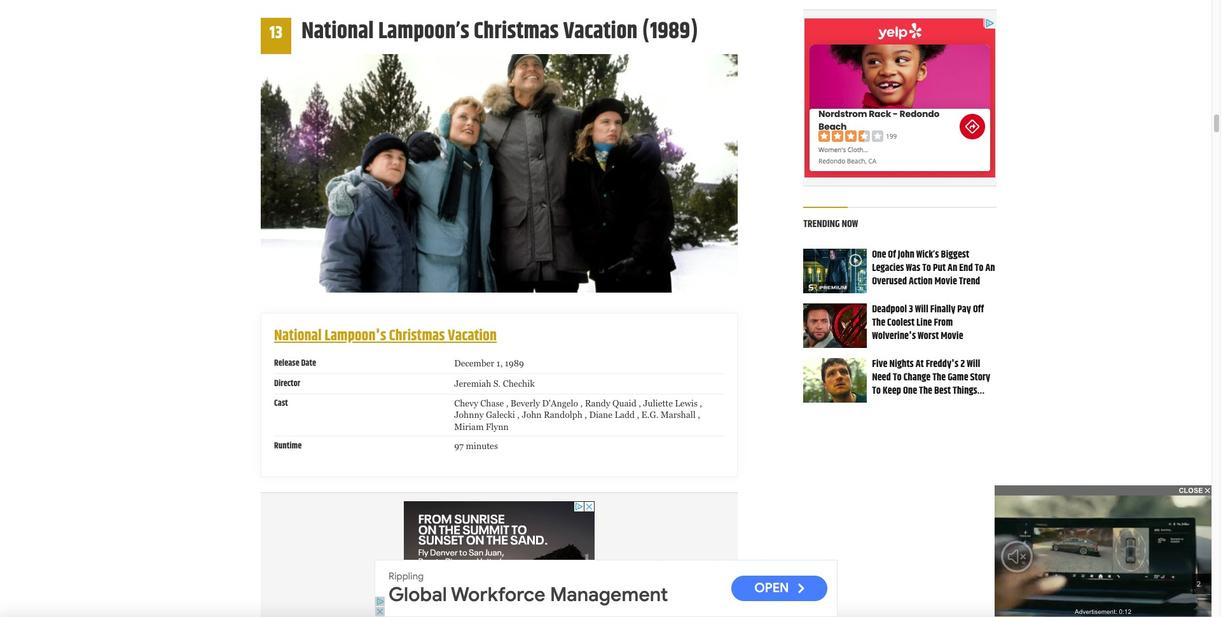 Task type: describe. For each thing, give the bounding box(es) containing it.
pay
[[958, 302, 972, 318]]

end
[[960, 260, 973, 276]]

cast
[[274, 397, 288, 411]]

december
[[454, 358, 495, 368]]

release
[[274, 356, 300, 370]]

change
[[904, 370, 931, 386]]

national for national lampoon's christmas vacation (1989)
[[302, 14, 374, 49]]

five nights at freddy's 2 will need to change the game story to keep one the best things about the $287m box office hit
[[872, 357, 991, 412]]

1 horizontal spatial 2
[[1197, 580, 1201, 588]]

lampoon's
[[378, 14, 470, 49]]

of
[[888, 247, 896, 263]]

from
[[934, 315, 953, 331]]

0:12
[[1119, 608, 1132, 615]]

the right about
[[897, 396, 910, 412]]

john inside one of john wick's biggest legacies was to put an end to an overused action movie trend
[[898, 247, 915, 263]]

2 an from the left
[[986, 260, 996, 276]]

galecki
[[486, 410, 515, 420]]

movie inside one of john wick's biggest legacies was to put an end to an overused action movie trend
[[935, 274, 957, 289]]

, right quaid
[[639, 398, 641, 409]]

runtime
[[274, 439, 302, 453]]

the inside deadpool 3 will finally pay off the coolest line from wolverine's worst movie
[[872, 315, 886, 331]]

keep
[[883, 383, 902, 399]]

quaid
[[613, 398, 637, 409]]

vacation for national lampoon's christmas vacation
[[448, 324, 497, 347]]

story
[[971, 370, 991, 386]]

beverly
[[511, 398, 540, 409]]

five nights at freddy's 2 will need to change the game story to keep one the best things about the $287m box office hit link
[[872, 357, 991, 412]]

97
[[454, 441, 464, 451]]

deadpool 3 will finally pay off the coolest line from wolverine's worst movie link
[[872, 302, 984, 344]]

one of john wick's biggest legacies was to put an end to an overused action movie trend link
[[872, 247, 996, 289]]

overused
[[872, 274, 907, 289]]

lewis
[[675, 398, 698, 409]]

miriam
[[454, 422, 484, 432]]

to right "need"
[[893, 370, 902, 386]]

national for national lampoon's christmas vacation
[[274, 324, 322, 347]]

hit
[[977, 396, 988, 412]]

now
[[842, 216, 858, 232]]

(1989)
[[642, 14, 699, 49]]

close ✕ button
[[995, 485, 1212, 496]]

five
[[872, 357, 888, 372]]

legacies
[[872, 260, 904, 276]]

close
[[1179, 487, 1203, 494]]

trending
[[804, 216, 840, 232]]

advertisement: 0:12
[[1075, 608, 1132, 615]]

to right "end"
[[975, 260, 984, 276]]

lampoon's
[[325, 324, 386, 347]]

juliette
[[643, 398, 673, 409]]

s.
[[494, 378, 501, 388]]

finally
[[931, 302, 956, 318]]

to left put
[[923, 260, 931, 276]]

best
[[935, 383, 951, 399]]

the griswold family standing outside in christmas vacation image
[[261, 54, 738, 293]]

trend
[[959, 274, 981, 289]]

d'angelo
[[542, 398, 578, 409]]

marshall
[[661, 410, 696, 420]]

national lampoon's christmas vacation
[[274, 324, 497, 347]]

2 inside five nights at freddy's 2 will need to change the game story to keep one the best things about the $287m box office hit
[[961, 357, 965, 372]]

about
[[872, 396, 895, 412]]

advertisement:
[[1075, 608, 1118, 615]]

trending now
[[804, 216, 858, 232]]

ladd
[[615, 410, 635, 420]]

action
[[909, 274, 933, 289]]

3
[[909, 302, 913, 318]]

wolverine's
[[872, 328, 916, 344]]

johnny
[[454, 410, 484, 420]]



Task type: locate. For each thing, give the bounding box(es) containing it.
13
[[270, 20, 283, 47]]

, left e.g.
[[637, 410, 640, 420]]

wick's
[[917, 247, 939, 263]]

will right 3
[[915, 302, 929, 318]]

off
[[973, 302, 984, 318]]

one inside one of john wick's biggest legacies was to put an end to an overused action movie trend
[[872, 247, 886, 263]]

,
[[506, 398, 509, 409], [581, 398, 583, 409], [639, 398, 641, 409], [700, 398, 702, 409], [517, 410, 520, 420], [585, 410, 587, 420], [637, 410, 640, 420], [698, 410, 700, 420]]

, right lewis
[[700, 398, 702, 409]]

date
[[301, 356, 316, 370]]

0 vertical spatial national
[[302, 14, 374, 49]]

national lampoon's christmas vacation (1989)
[[302, 14, 699, 49]]

1 vertical spatial national
[[274, 324, 322, 347]]

1 vertical spatial one
[[903, 383, 918, 399]]

things
[[953, 383, 978, 399]]

randolph
[[544, 410, 583, 420]]

coolest
[[888, 315, 915, 331]]

office
[[954, 396, 975, 412]]

december 1, 1989
[[454, 358, 524, 368]]

1 vertical spatial christmas
[[389, 324, 445, 347]]

will inside five nights at freddy's 2 will need to change the game story to keep one the best things about the $287m box office hit
[[967, 357, 981, 372]]

jeremiah
[[454, 378, 491, 388]]

flynn
[[486, 422, 509, 432]]

custom image of hugh jackman as wolverine looking at the deadpool 3 logo. 1 image
[[804, 304, 867, 348]]

diane
[[589, 410, 613, 420]]

0 horizontal spatial an
[[948, 260, 958, 276]]

at
[[916, 357, 924, 372]]

jeremiah s. chechik
[[454, 378, 535, 388]]

game
[[948, 370, 969, 386]]

john
[[898, 247, 915, 263], [522, 410, 542, 420]]

✕
[[1205, 487, 1211, 494]]

national
[[302, 14, 374, 49], [274, 324, 322, 347]]

movie right worst
[[941, 328, 964, 344]]

the
[[872, 315, 886, 331], [933, 370, 946, 386], [919, 383, 933, 399], [897, 396, 910, 412]]

1 vertical spatial john
[[522, 410, 542, 420]]

97 minutes
[[454, 441, 498, 451]]

1 vertical spatial will
[[967, 357, 981, 372]]

, left randy on the left bottom of the page
[[581, 398, 583, 409]]

vacation for national lampoon's christmas vacation (1989)
[[563, 14, 638, 49]]

national lampoon's christmas vacation link
[[274, 324, 497, 347]]

movie inside deadpool 3 will finally pay off the coolest line from wolverine's worst movie
[[941, 328, 964, 344]]

0 vertical spatial vacation
[[563, 14, 638, 49]]

1 horizontal spatial will
[[967, 357, 981, 372]]

1 horizontal spatial john
[[898, 247, 915, 263]]

director
[[274, 376, 301, 390]]

the left best
[[919, 383, 933, 399]]

0 horizontal spatial vacation
[[448, 324, 497, 347]]

1 horizontal spatial christmas
[[474, 14, 559, 49]]

e.g.
[[642, 410, 659, 420]]

1 horizontal spatial an
[[986, 260, 996, 276]]

need
[[872, 370, 891, 386]]

christmas for lampoon's
[[474, 14, 559, 49]]

was
[[906, 260, 921, 276]]

chevy
[[454, 398, 478, 409]]

biggest
[[941, 247, 970, 263]]

0 vertical spatial movie
[[935, 274, 957, 289]]

one left of
[[872, 247, 886, 263]]

1 horizontal spatial one
[[903, 383, 918, 399]]

box
[[938, 396, 952, 412]]

1 vertical spatial 2
[[1197, 580, 1201, 588]]

will inside deadpool 3 will finally pay off the coolest line from wolverine's worst movie
[[915, 302, 929, 318]]

1 an from the left
[[948, 260, 958, 276]]

0 horizontal spatial will
[[915, 302, 929, 318]]

0 vertical spatial christmas
[[474, 14, 559, 49]]

0 vertical spatial john
[[898, 247, 915, 263]]

close ✕
[[1179, 487, 1211, 494]]

, up 'galecki'
[[506, 398, 509, 409]]

movie left trend
[[935, 274, 957, 289]]

0 horizontal spatial 2
[[961, 357, 965, 372]]

line
[[917, 315, 932, 331]]

the left coolest
[[872, 315, 886, 331]]

to
[[923, 260, 931, 276], [975, 260, 984, 276], [893, 370, 902, 386], [872, 383, 881, 399]]

john down beverly
[[522, 410, 542, 420]]

will up things
[[967, 357, 981, 372]]

christmas
[[474, 14, 559, 49], [389, 324, 445, 347]]

release date
[[274, 356, 316, 370]]

christmas for lampoon's
[[389, 324, 445, 347]]

put
[[933, 260, 946, 276]]

screenrant logo image
[[809, 285, 847, 291]]

0 vertical spatial one
[[872, 247, 886, 263]]

to left keep
[[872, 383, 881, 399]]

freddy's
[[926, 357, 959, 372]]

john inside chevy chase , beverly d'angelo , randy quaid , juliette lewis , johnny galecki , john randolph , diane ladd , e.g. marshall , miriam flynn
[[522, 410, 542, 420]]

john right of
[[898, 247, 915, 263]]

one right keep
[[903, 383, 918, 399]]

vacation
[[563, 14, 638, 49], [448, 324, 497, 347]]

, left diane
[[585, 410, 587, 420]]

one
[[872, 247, 886, 263], [903, 383, 918, 399]]

advertisement region
[[805, 18, 996, 177], [404, 501, 595, 617], [374, 560, 838, 617]]

1 vertical spatial vacation
[[448, 324, 497, 347]]

the left game
[[933, 370, 946, 386]]

0 horizontal spatial one
[[872, 247, 886, 263]]

keanu reeves holding a samurai sword in john wick 1 image
[[804, 249, 867, 294]]

1 vertical spatial movie
[[941, 328, 964, 344]]

0 horizontal spatial christmas
[[389, 324, 445, 347]]

2
[[961, 357, 965, 372], [1197, 580, 1201, 588]]

0 horizontal spatial john
[[522, 410, 542, 420]]

an right "end"
[[986, 260, 996, 276]]

0 vertical spatial will
[[915, 302, 929, 318]]

$287m
[[912, 396, 936, 412]]

0 vertical spatial 2
[[961, 357, 965, 372]]

, right marshall
[[698, 410, 700, 420]]

an
[[948, 260, 958, 276], [986, 260, 996, 276]]

an right put
[[948, 260, 958, 276]]

nights
[[890, 357, 914, 372]]

national up "release date"
[[274, 324, 322, 347]]

video player region
[[995, 496, 1212, 617]]

randy
[[585, 398, 611, 409]]

minutes
[[466, 441, 498, 451]]

chase
[[481, 398, 504, 409]]

deadpool 3 will finally pay off the coolest line from wolverine's worst movie
[[872, 302, 984, 344]]

chevy chase , beverly d'angelo , randy quaid , juliette lewis , johnny galecki , john randolph , diane ladd , e.g. marshall , miriam flynn
[[454, 398, 702, 432]]

will
[[915, 302, 929, 318], [967, 357, 981, 372]]

1 horizontal spatial vacation
[[563, 14, 638, 49]]

1989
[[505, 358, 524, 368]]

deadpool
[[872, 302, 907, 318]]

chechik
[[503, 378, 535, 388]]

one inside five nights at freddy's 2 will need to change the game story to keep one the best things about the $287m box office hit
[[903, 383, 918, 399]]

worst
[[918, 328, 939, 344]]

national right 13
[[302, 14, 374, 49]]

movie
[[935, 274, 957, 289], [941, 328, 964, 344]]

1,
[[497, 358, 503, 368]]

, down beverly
[[517, 410, 520, 420]]

mike schmidt looking distressed in five nights at freddys movie 1 image
[[804, 358, 867, 403]]

one of john wick's biggest legacies was to put an end to an overused action movie trend
[[872, 247, 996, 289]]



Task type: vqa. For each thing, say whether or not it's contained in the screenshot.
Team
no



